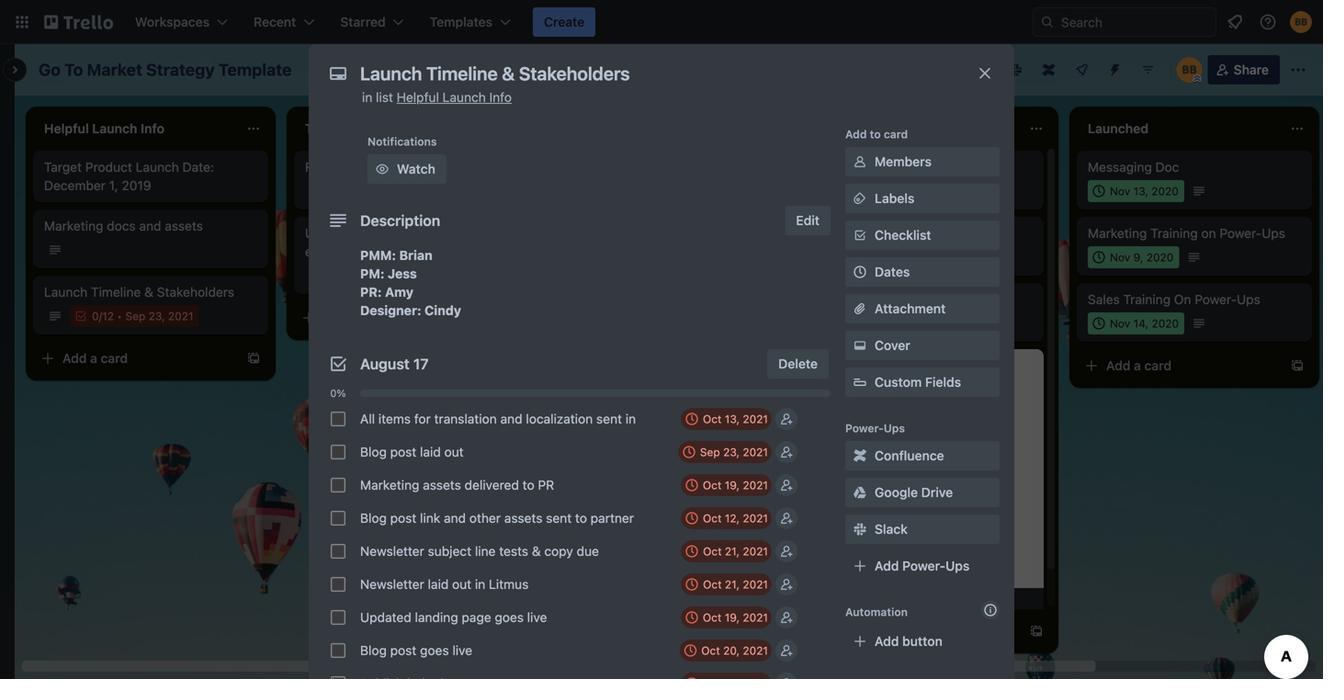 Task type: locate. For each thing, give the bounding box(es) containing it.
live down updated landing page goes live in the left bottom of the page
[[453, 643, 473, 658]]

a down "0"
[[90, 351, 97, 366]]

customize views image
[[458, 61, 477, 79]]

nov left 9, on the top right of page
[[1110, 251, 1131, 264]]

oct 21, 2021 for newsletter laid out in litmus
[[703, 578, 768, 591]]

on for references
[[474, 226, 489, 241]]

jul
[[849, 251, 864, 264], [849, 317, 864, 330]]

marketing down blog post laid out
[[360, 477, 420, 493]]

1 horizontal spatial on
[[474, 226, 489, 241]]

december
[[44, 178, 106, 193]]

oct 19, 2021
[[703, 479, 768, 492], [703, 611, 768, 624]]

1 nov from the top
[[1110, 185, 1131, 198]]

sm image up aug
[[851, 153, 869, 171]]

21, for newsletter subject line tests & copy due
[[725, 545, 740, 558]]

1 vertical spatial 21,
[[725, 545, 740, 558]]

oct 19, 2021 up oct 12, 2021
[[703, 479, 768, 492]]

2 vertical spatial assets
[[504, 511, 543, 526]]

oct 13, 2021
[[703, 413, 768, 426]]

post for goes
[[390, 643, 417, 658]]

2020 down doc
[[1152, 185, 1179, 198]]

sent up copy
[[546, 511, 572, 526]]

Nov 13, 2020 checkbox
[[1088, 180, 1185, 202]]

a left "designer:" at the left of the page
[[351, 310, 358, 325]]

0 vertical spatial nov
[[1110, 185, 1131, 198]]

post left link at the bottom left of page
[[390, 511, 417, 526]]

2020 for -
[[886, 251, 913, 264]]

add a card down the 14,
[[1107, 358, 1172, 373]]

marketing training on power-ups link
[[1088, 224, 1301, 243]]

marketing up nov 9, 2020 checkbox
[[1088, 226, 1147, 241]]

training for sales
[[1124, 292, 1171, 307]]

slack
[[875, 522, 908, 537]]

1 horizontal spatial 13,
[[1134, 185, 1149, 198]]

labels
[[875, 191, 915, 206]]

1 horizontal spatial 23,
[[723, 446, 740, 459]]

august 17 group
[[324, 403, 831, 679]]

0 vertical spatial 19,
[[868, 251, 882, 264]]

1 horizontal spatial live
[[527, 610, 547, 625]]

add a card button down nov 14, 2020
[[1077, 351, 1283, 381]]

oct for newsletter laid out in litmus
[[703, 578, 722, 591]]

oct inside button
[[702, 644, 720, 657]]

on right the references
[[474, 226, 489, 241]]

other
[[470, 511, 501, 526]]

oct 13, 2021 button
[[681, 408, 772, 430]]

on down messaging doc link
[[1202, 226, 1217, 241]]

0 notifications image
[[1224, 11, 1246, 33]]

2 vertical spatial nov
[[1110, 317, 1131, 330]]

members link
[[846, 147, 1000, 176]]

oct 21, 2021 button for newsletter laid out in litmus
[[681, 574, 772, 596]]

3 nov from the top
[[1110, 317, 1131, 330]]

Board name text field
[[29, 55, 301, 85]]

card down pr:
[[362, 310, 389, 325]]

2 vertical spatial and
[[444, 511, 466, 526]]

bob builder (bobbuilder40) image left share button
[[1177, 57, 1203, 83]]

1 vertical spatial sep
[[700, 446, 720, 459]]

Nov 9, 2020 checkbox
[[1088, 246, 1180, 268]]

existing
[[305, 244, 351, 259]]

oct 19, 2021 up oct 20, 2021
[[703, 611, 768, 624]]

landing
[[415, 610, 458, 625]]

newsletter up the updated
[[360, 577, 424, 592]]

docs
[[107, 218, 136, 233]]

marketing inside august 17 group
[[360, 477, 420, 493]]

jul inside option
[[849, 317, 864, 330]]

Newsletter laid out in Litmus checkbox
[[331, 577, 346, 592]]

delete link
[[768, 349, 829, 379]]

nov inside 'checkbox'
[[1110, 185, 1131, 198]]

launch inside target product launch date: december 1, 2019
[[136, 159, 179, 175]]

0 vertical spatial oct 21, 2021 button
[[681, 540, 772, 562]]

19, up 20,
[[725, 611, 740, 624]]

1 vertical spatial oct 19, 2021 button
[[681, 607, 772, 629]]

goes right "page"
[[495, 610, 524, 625]]

0 vertical spatial newsletter
[[360, 544, 424, 559]]

post for laid
[[390, 444, 417, 460]]

go
[[39, 60, 61, 80]]

add a card down automation
[[846, 624, 911, 639]]

1 horizontal spatial sep
[[700, 446, 720, 459]]

jess
[[388, 266, 417, 281]]

0 vertical spatial sent
[[596, 411, 622, 426]]

2020 right the 14,
[[1152, 317, 1179, 330]]

sm image left labels
[[851, 189, 869, 208]]

0 / 12 • sep 23, 2021
[[92, 310, 194, 323]]

oct 19, 2021 for updated landing page goes live
[[703, 611, 768, 624]]

sm image for confluence
[[851, 447, 869, 465]]

add a card button down email newsletter link
[[816, 617, 1022, 646]]

nov inside option
[[1110, 317, 1131, 330]]

add a card down pr:
[[324, 310, 389, 325]]

0 horizontal spatial live
[[453, 643, 473, 658]]

0 horizontal spatial launch
[[44, 284, 87, 300]]

a down automation
[[873, 624, 880, 639]]

0 vertical spatial sm image
[[851, 153, 869, 171]]

on right issue
[[422, 159, 436, 175]]

in-
[[827, 292, 844, 307]]

in
[[362, 90, 373, 105], [626, 411, 636, 426], [475, 577, 486, 592]]

2020 for on
[[1147, 251, 1174, 264]]

power-
[[1220, 226, 1262, 241], [1195, 292, 1237, 307], [846, 422, 884, 435], [903, 558, 946, 574]]

2 vertical spatial to
[[575, 511, 587, 526]]

1 vertical spatial oct 19, 2021
[[703, 611, 768, 624]]

marketing docs and assets link
[[44, 217, 257, 235]]

sep down oct 13, 2021 button
[[700, 446, 720, 459]]

laid up landing
[[428, 577, 449, 592]]

0 vertical spatial 13,
[[1134, 185, 1149, 198]]

add a card button for in-app announcement
[[816, 617, 1022, 646]]

out up updated landing page goes live in the left bottom of the page
[[452, 577, 472, 592]]

jul inside checkbox
[[849, 251, 864, 264]]

0 vertical spatial to
[[870, 128, 881, 141]]

sent
[[596, 411, 622, 426], [546, 511, 572, 526]]

23, down the launch timeline & stakeholders link
[[149, 310, 165, 323]]

post left -
[[857, 226, 884, 241]]

sm image inside 'members' link
[[851, 153, 869, 171]]

23, up 'cover'
[[868, 317, 884, 330]]

references
[[407, 226, 471, 241]]

2 nov from the top
[[1110, 251, 1131, 264]]

oct for newsletter subject line tests & copy due
[[703, 545, 722, 558]]

sm image for members
[[851, 153, 869, 171]]

sm image
[[373, 160, 392, 178], [851, 336, 869, 355], [851, 447, 869, 465], [851, 483, 869, 502], [851, 520, 869, 539]]

2 vertical spatial launch
[[44, 284, 87, 300]]

2 horizontal spatial and
[[500, 411, 523, 426]]

blog down the all
[[360, 444, 387, 460]]

in left litmus
[[475, 577, 486, 592]]

sm image inside checklist link
[[851, 226, 869, 244]]

sm image inside watch button
[[373, 160, 392, 178]]

sep 23, 2021
[[700, 446, 768, 459]]

0 vertical spatial launch
[[443, 90, 486, 105]]

1 horizontal spatial launch
[[136, 159, 179, 175]]

card down •
[[101, 351, 128, 366]]

Jul 23, 2020 checkbox
[[827, 312, 920, 335]]

2020 right 9, on the top right of page
[[1147, 251, 1174, 264]]

oct for blog post goes live
[[702, 644, 720, 657]]

to up social promotion
[[870, 128, 881, 141]]

cover link
[[846, 331, 1000, 360]]

marketing training on power-ups
[[1088, 226, 1286, 241]]

line
[[475, 544, 496, 559]]

assets down target product launch date: december 1, 2019 link on the top of the page
[[165, 218, 203, 233]]

0 vertical spatial jul
[[849, 251, 864, 264]]

add a card button down "0 / 12 • sep 23, 2021"
[[33, 344, 239, 373]]

13, inside 'checkbox'
[[1134, 185, 1149, 198]]

1 oct 19, 2021 from the top
[[703, 479, 768, 492]]

blog post - announcement
[[827, 226, 986, 241]]

goes
[[495, 610, 524, 625], [420, 643, 449, 658]]

blog right edit
[[827, 226, 854, 241]]

2021 for other
[[743, 512, 768, 525]]

sm image for labels
[[851, 189, 869, 208]]

live
[[527, 610, 547, 625], [453, 643, 473, 658]]

power- up confluence
[[846, 422, 884, 435]]

confluence
[[875, 448, 944, 463]]

19, inside jul 19, 2020 checkbox
[[868, 251, 882, 264]]

1 vertical spatial oct 21, 2021
[[703, 578, 768, 591]]

launch down customize views image at top
[[443, 90, 486, 105]]

2 horizontal spatial 23,
[[868, 317, 884, 330]]

1 vertical spatial sent
[[546, 511, 572, 526]]

target product launch date: december 1, 2019 link
[[44, 158, 257, 195]]

add a card button
[[294, 303, 500, 333], [33, 344, 239, 373], [1077, 351, 1283, 381], [816, 617, 1022, 646]]

out up marketing assets delivered to pr
[[444, 444, 464, 460]]

13, for nov
[[1134, 185, 1149, 198]]

all items for translation and localization sent in
[[360, 411, 636, 426]]

0 horizontal spatial and
[[139, 218, 161, 233]]

1 vertical spatial and
[[500, 411, 523, 426]]

2 horizontal spatial in
[[626, 411, 636, 426]]

newsletter for newsletter laid out in litmus
[[360, 577, 424, 592]]

2 oct 21, 2021 button from the top
[[681, 574, 772, 596]]

sent right localization
[[596, 411, 622, 426]]

sm image for cover
[[851, 336, 869, 355]]

sep inside button
[[700, 446, 720, 459]]

edit
[[796, 213, 820, 228]]

to left pr at the bottom of the page
[[523, 477, 535, 493]]

Aug 21, 2020 checkbox
[[827, 180, 923, 202]]

add a card for launch timeline & stakeholders's add a card button
[[62, 351, 128, 366]]

2 jul from the top
[[849, 317, 864, 330]]

training up nov 9, 2020
[[1151, 226, 1198, 241]]

1 vertical spatial to
[[523, 477, 535, 493]]

add button
[[875, 634, 943, 649]]

19, up dates
[[868, 251, 882, 264]]

assets up link at the bottom left of page
[[423, 477, 461, 493]]

1 vertical spatial 13,
[[725, 413, 740, 426]]

2020 down attachment
[[887, 317, 914, 330]]

Blog post link and other assets sent to partner checkbox
[[331, 511, 346, 526]]

0 vertical spatial oct 21, 2021
[[703, 545, 768, 558]]

1 jul from the top
[[849, 251, 864, 264]]

launch left timeline on the top left of the page
[[44, 284, 87, 300]]

target
[[44, 159, 82, 175]]

0 horizontal spatial to
[[523, 477, 535, 493]]

app
[[844, 292, 868, 307]]

21,
[[873, 185, 887, 198], [725, 545, 740, 558], [725, 578, 740, 591]]

blog for blog post - announcement
[[827, 226, 854, 241]]

oct 19, 2021 button up oct 12, 2021 button
[[681, 474, 772, 496]]

sm image for watch
[[373, 160, 392, 178]]

blog for blog post link and other assets sent to partner
[[360, 511, 387, 526]]

2 oct 21, 2021 from the top
[[703, 578, 768, 591]]

-
[[887, 226, 893, 241]]

on inside update assorted references on existing marketing pages
[[474, 226, 489, 241]]

23, inside option
[[868, 317, 884, 330]]

and right link at the bottom left of page
[[444, 511, 466, 526]]

Newsletter subject line tests & copy due checkbox
[[331, 544, 346, 559]]

23, inside button
[[723, 446, 740, 459]]

custom fields
[[875, 375, 961, 390]]

jul up app
[[849, 251, 864, 264]]

0 vertical spatial live
[[527, 610, 547, 625]]

newsletter
[[360, 544, 424, 559], [360, 577, 424, 592], [862, 597, 927, 612]]

23, down oct 13, 2021
[[723, 446, 740, 459]]

post down the updated
[[390, 643, 417, 658]]

1 horizontal spatial and
[[444, 511, 466, 526]]

in left list
[[362, 90, 373, 105]]

2 sm image from the top
[[851, 189, 869, 208]]

fields
[[926, 375, 961, 390]]

and right docs
[[139, 218, 161, 233]]

sm image inside "labels" link
[[851, 189, 869, 208]]

1 vertical spatial laid
[[428, 577, 449, 592]]

1 vertical spatial &
[[532, 544, 541, 559]]

0 vertical spatial 21,
[[873, 185, 887, 198]]

13, up 'sep 23, 2021'
[[725, 413, 740, 426]]

pages
[[417, 244, 453, 259]]

2 vertical spatial sm image
[[851, 226, 869, 244]]

launch up 2019 at the top left of page
[[136, 159, 179, 175]]

0 vertical spatial oct 19, 2021 button
[[681, 474, 772, 496]]

newsletter up add button
[[862, 597, 927, 612]]

laid down for
[[420, 444, 441, 460]]

sm image
[[851, 153, 869, 171], [851, 189, 869, 208], [851, 226, 869, 244]]

1 horizontal spatial to
[[575, 511, 587, 526]]

0 horizontal spatial in
[[362, 90, 373, 105]]

sep right •
[[125, 310, 145, 323]]

sent for in
[[596, 411, 622, 426]]

1 vertical spatial nov
[[1110, 251, 1131, 264]]

2 horizontal spatial launch
[[443, 90, 486, 105]]

0 horizontal spatial 13,
[[725, 413, 740, 426]]

1 oct 21, 2021 button from the top
[[681, 540, 772, 562]]

oct 19, 2021 button up oct 20, 2021 button
[[681, 607, 772, 629]]

marketing for marketing docs and assets
[[44, 218, 103, 233]]

live down litmus
[[527, 610, 547, 625]]

21, for newsletter laid out in litmus
[[725, 578, 740, 591]]

watch
[[397, 161, 436, 176]]

sm image inside cover link
[[851, 336, 869, 355]]

2 oct 19, 2021 button from the top
[[681, 607, 772, 629]]

1 vertical spatial training
[[1124, 292, 1171, 307]]

12
[[102, 310, 114, 323]]

2020
[[891, 185, 918, 198], [1152, 185, 1179, 198], [886, 251, 913, 264], [1147, 251, 1174, 264], [887, 317, 914, 330], [1152, 317, 1179, 330]]

1 horizontal spatial &
[[532, 544, 541, 559]]

out
[[444, 444, 464, 460], [452, 577, 472, 592]]

2 oct 19, 2021 from the top
[[703, 611, 768, 624]]

oct for blog post link and other assets sent to partner
[[703, 512, 722, 525]]

1 vertical spatial 19,
[[725, 479, 740, 492]]

2 vertical spatial 21,
[[725, 578, 740, 591]]

goes down landing
[[420, 643, 449, 658]]

drive
[[922, 485, 953, 500]]

post down items
[[390, 444, 417, 460]]

assets inside marketing docs and assets link
[[165, 218, 203, 233]]

9,
[[1134, 251, 1144, 264]]

1 vertical spatial announcement
[[871, 292, 961, 307]]

0 horizontal spatial on
[[422, 159, 436, 175]]

training up nov 14, 2020
[[1124, 292, 1171, 307]]

announcement down "labels" link
[[896, 226, 986, 241]]

to left partner
[[575, 511, 587, 526]]

&
[[144, 284, 153, 300], [532, 544, 541, 559]]

oct 19, 2021 button
[[681, 474, 772, 496], [681, 607, 772, 629]]

None text field
[[351, 57, 958, 90]]

& up "0 / 12 • sep 23, 2021"
[[144, 284, 153, 300]]

nov left the 14,
[[1110, 317, 1131, 330]]

oct 19, 2021 for marketing assets delivered to pr
[[703, 479, 768, 492]]

1 horizontal spatial goes
[[495, 610, 524, 625]]

1 vertical spatial oct 21, 2021 button
[[681, 574, 772, 596]]

0 horizontal spatial bob builder (bobbuilder40) image
[[1177, 57, 1203, 83]]

0 horizontal spatial assets
[[165, 218, 203, 233]]

newsletter for newsletter subject line tests & copy due
[[360, 544, 424, 559]]

0 vertical spatial oct 19, 2021
[[703, 479, 768, 492]]

in right localization
[[626, 411, 636, 426]]

announcement down dates button
[[871, 292, 961, 307]]

aug 21, 2020
[[849, 185, 918, 198]]

2 vertical spatial 19,
[[725, 611, 740, 624]]

1 vertical spatial launch
[[136, 159, 179, 175]]

assets up tests
[[504, 511, 543, 526]]

checklist
[[875, 227, 932, 243]]

13, inside button
[[725, 413, 740, 426]]

training for marketing
[[1151, 226, 1198, 241]]

2 vertical spatial in
[[475, 577, 486, 592]]

& left copy
[[532, 544, 541, 559]]

workspace visible image
[[345, 62, 360, 77]]

add a card down "0"
[[62, 351, 128, 366]]

1 vertical spatial goes
[[420, 643, 449, 658]]

star or unstar board image
[[312, 62, 327, 77]]

launch
[[443, 90, 486, 105], [136, 159, 179, 175], [44, 284, 87, 300]]

oct 19, 2021 button for updated landing page goes live
[[681, 607, 772, 629]]

market
[[87, 60, 142, 80]]

0 vertical spatial training
[[1151, 226, 1198, 241]]

nov inside checkbox
[[1110, 251, 1131, 264]]

1 vertical spatial jul
[[849, 317, 864, 330]]

power- right on at the right of the page
[[1195, 292, 1237, 307]]

1 vertical spatial sm image
[[851, 189, 869, 208]]

items
[[379, 411, 411, 426]]

1 vertical spatial assets
[[423, 477, 461, 493]]

nov down messaging on the top of the page
[[1110, 185, 1131, 198]]

create from template… image
[[768, 219, 783, 233], [246, 351, 261, 366], [1290, 358, 1305, 373], [1029, 624, 1044, 639]]

0 horizontal spatial sep
[[125, 310, 145, 323]]

1 oct 19, 2021 button from the top
[[681, 474, 772, 496]]

0 horizontal spatial sent
[[546, 511, 572, 526]]

1 horizontal spatial in
[[475, 577, 486, 592]]

0 vertical spatial bob builder (bobbuilder40) image
[[1290, 11, 1312, 33]]

newsletter down link at the bottom left of page
[[360, 544, 424, 559]]

0 horizontal spatial &
[[144, 284, 153, 300]]

0 vertical spatial announcement
[[896, 226, 986, 241]]

list
[[376, 90, 393, 105]]

bob builder (bobbuilder40) image right open information menu image
[[1290, 11, 1312, 33]]

power ups image
[[1075, 62, 1090, 77]]

social promotion link
[[827, 158, 1033, 176]]

power- up email newsletter link
[[903, 558, 946, 574]]

fix
[[305, 159, 322, 175]]

add a card button for launch timeline & stakeholders
[[33, 344, 239, 373]]

1 sm image from the top
[[851, 153, 869, 171]]

fix alignment issue on /pricing link
[[305, 158, 518, 176]]

in list helpful launch info
[[362, 90, 512, 105]]

jul down app
[[849, 317, 864, 330]]

and right translation
[[500, 411, 523, 426]]

oct for marketing assets delivered to pr
[[703, 479, 722, 492]]

0 horizontal spatial goes
[[420, 643, 449, 658]]

doc
[[1156, 159, 1180, 175]]

1 horizontal spatial assets
[[423, 477, 461, 493]]

1 horizontal spatial sent
[[596, 411, 622, 426]]

3 sm image from the top
[[851, 226, 869, 244]]

oct 21, 2021 button
[[681, 540, 772, 562], [681, 574, 772, 596]]

sales
[[1088, 292, 1120, 307]]

localization
[[526, 411, 593, 426]]

2019
[[122, 178, 151, 193]]

and
[[139, 218, 161, 233], [500, 411, 523, 426], [444, 511, 466, 526]]

2020 up dates
[[886, 251, 913, 264]]

1 vertical spatial newsletter
[[360, 577, 424, 592]]

watch button
[[368, 154, 447, 184]]

0 vertical spatial and
[[139, 218, 161, 233]]

create from template… image for launch timeline & stakeholders
[[246, 351, 261, 366]]

19, up 12,
[[725, 479, 740, 492]]

jul 19, 2020
[[849, 251, 913, 264]]

add power-ups link
[[846, 551, 1000, 581]]

bob builder (bobbuilder40) image
[[1290, 11, 1312, 33], [1177, 57, 1203, 83]]

blog down the updated
[[360, 643, 387, 658]]

on
[[422, 159, 436, 175], [474, 226, 489, 241], [1202, 226, 1217, 241]]

marketing down assorted
[[354, 244, 414, 259]]

a down nov 14, 2020 option
[[1134, 358, 1141, 373]]

marketing down december
[[44, 218, 103, 233]]

1 oct 21, 2021 from the top
[[703, 545, 768, 558]]

0 vertical spatial assets
[[165, 218, 203, 233]]

sm image up jul 19, 2020 checkbox
[[851, 226, 869, 244]]

card down nov 14, 2020
[[1145, 358, 1172, 373]]

19,
[[868, 251, 882, 264], [725, 479, 740, 492], [725, 611, 740, 624]]

announcement
[[896, 226, 986, 241], [871, 292, 961, 307]]

blog right blog post link and other assets sent to partner checkbox
[[360, 511, 387, 526]]

/pricing
[[440, 159, 484, 175]]

13, down messaging doc
[[1134, 185, 1149, 198]]

Publish help docs checkbox
[[331, 676, 346, 679]]

a for add a card button corresponding to sales training on power-ups
[[1134, 358, 1141, 373]]

card for add a card button corresponding to sales training on power-ups
[[1145, 358, 1172, 373]]



Task type: vqa. For each thing, say whether or not it's contained in the screenshot.


Task type: describe. For each thing, give the bounding box(es) containing it.
social promotion
[[827, 159, 927, 175]]

blog post laid out
[[360, 444, 464, 460]]

marketing for marketing training on power-ups
[[1088, 226, 1147, 241]]

oct 19, 2021 button for marketing assets delivered to pr
[[681, 474, 772, 496]]

jul for app
[[849, 317, 864, 330]]

newsletter subject line tests & copy due
[[360, 544, 599, 559]]

Blog post goes live checkbox
[[331, 643, 346, 658]]

subject
[[428, 544, 472, 559]]

sales training on power-ups link
[[1088, 290, 1301, 309]]

translation
[[434, 411, 497, 426]]

oct 20, 2021
[[702, 644, 768, 657]]

0 horizontal spatial 23,
[[149, 310, 165, 323]]

2021 for pr
[[743, 479, 768, 492]]

2020 down promotion
[[891, 185, 918, 198]]

updated landing page goes live
[[360, 610, 547, 625]]

a for launch timeline & stakeholders's add a card button
[[90, 351, 97, 366]]

0 vertical spatial laid
[[420, 444, 441, 460]]

sm image for google drive
[[851, 483, 869, 502]]

pmm:
[[360, 248, 396, 263]]

blog for blog post goes live
[[360, 643, 387, 658]]

nov for sales
[[1110, 317, 1131, 330]]

on for issue
[[422, 159, 436, 175]]

a for add a card button below the amy
[[351, 310, 358, 325]]

create from template… image for sales training on power-ups
[[1290, 358, 1305, 373]]

blog post link and other assets sent to partner
[[360, 511, 634, 526]]

updated
[[360, 610, 412, 625]]

share button
[[1208, 55, 1280, 85]]

23, for jul 23, 2020
[[868, 317, 884, 330]]

launch inside the launch timeline & stakeholders link
[[44, 284, 87, 300]]

attachment
[[875, 301, 946, 316]]

post for link
[[390, 511, 417, 526]]

page
[[462, 610, 491, 625]]

pr
[[538, 477, 554, 493]]

Marketing assets delivered to PR checkbox
[[331, 478, 346, 493]]

2021 for live
[[743, 611, 768, 624]]

14,
[[1134, 317, 1149, 330]]

2 horizontal spatial to
[[870, 128, 881, 141]]

20,
[[723, 644, 740, 657]]

nov for marketing
[[1110, 251, 1131, 264]]

pmm: brian pm: jess pr: amy designer: cindy
[[360, 248, 461, 318]]

nov 14, 2020
[[1110, 317, 1179, 330]]

dates button
[[846, 257, 1000, 287]]

social
[[827, 159, 863, 175]]

sales training on power-ups
[[1088, 292, 1261, 307]]

checklist link
[[846, 221, 1000, 250]]

card for add a card button below the amy
[[362, 310, 389, 325]]

add power-ups
[[875, 558, 970, 574]]

promotion
[[866, 159, 927, 175]]

due
[[577, 544, 599, 559]]

0 vertical spatial &
[[144, 284, 153, 300]]

0%
[[330, 387, 346, 399]]

stakeholders
[[157, 284, 234, 300]]

oct 21, 2021 for newsletter subject line tests & copy due
[[703, 545, 768, 558]]

edit button
[[785, 206, 831, 235]]

jul for post
[[849, 251, 864, 264]]

litmus
[[489, 577, 529, 592]]

nov for messaging
[[1110, 185, 1131, 198]]

timeline
[[91, 284, 141, 300]]

2020 for on
[[1152, 317, 1179, 330]]

messaging doc link
[[1088, 158, 1301, 176]]

launch timeline & stakeholders
[[44, 284, 234, 300]]

card up members
[[884, 128, 908, 141]]

2021 for and
[[743, 413, 768, 426]]

sm image for slack
[[851, 520, 869, 539]]

21, inside option
[[873, 185, 887, 198]]

designer:
[[360, 303, 422, 318]]

sent for to
[[546, 511, 572, 526]]

Nov 14, 2020 checkbox
[[1088, 312, 1185, 335]]

delivered
[[465, 477, 519, 493]]

13, for oct
[[725, 413, 740, 426]]

19, for updated landing page goes live
[[725, 611, 740, 624]]

2 horizontal spatial assets
[[504, 511, 543, 526]]

1 vertical spatial in
[[626, 411, 636, 426]]

Search field
[[1055, 8, 1216, 36]]

1 horizontal spatial bob builder (bobbuilder40) image
[[1290, 11, 1312, 33]]

Jul 19, 2020 checkbox
[[827, 246, 918, 268]]

fix alignment issue on /pricing
[[305, 159, 484, 175]]

open information menu image
[[1259, 13, 1278, 31]]

date:
[[183, 159, 214, 175]]

description
[[360, 212, 440, 229]]

pr:
[[360, 284, 382, 300]]

link
[[420, 511, 440, 526]]

•
[[117, 310, 122, 323]]

delete
[[779, 356, 818, 371]]

add a card for add a card button corresponding to sales training on power-ups
[[1107, 358, 1172, 373]]

sm image for checklist
[[851, 226, 869, 244]]

post for -
[[857, 226, 884, 241]]

for
[[414, 411, 431, 426]]

issue
[[387, 159, 418, 175]]

All items for translation and localization sent in checkbox
[[331, 412, 346, 426]]

nov 13, 2020
[[1110, 185, 1179, 198]]

& inside august 17 group
[[532, 544, 541, 559]]

23, for sep 23, 2021
[[723, 446, 740, 459]]

search image
[[1040, 15, 1055, 29]]

messaging doc
[[1088, 159, 1180, 175]]

board link
[[371, 55, 449, 85]]

custom fields button
[[846, 373, 1000, 392]]

Updated landing page goes live checkbox
[[331, 610, 346, 625]]

jul 23, 2020
[[849, 317, 914, 330]]

1,
[[109, 178, 118, 193]]

0
[[92, 310, 99, 323]]

1 vertical spatial out
[[452, 577, 472, 592]]

1 vertical spatial live
[[453, 643, 473, 658]]

oct for updated landing page goes live
[[703, 611, 722, 624]]

launch timeline & stakeholders link
[[44, 283, 257, 301]]

2 vertical spatial newsletter
[[862, 597, 927, 612]]

dates
[[875, 264, 910, 279]]

create from template… image for in-app announcement
[[1029, 624, 1044, 639]]

0 vertical spatial out
[[444, 444, 464, 460]]

2020 inside 'checkbox'
[[1152, 185, 1179, 198]]

add a card button for sales training on power-ups
[[1077, 351, 1283, 381]]

marketing inside update assorted references on existing marketing pages
[[354, 244, 414, 259]]

create
[[544, 14, 585, 29]]

august 17
[[360, 355, 429, 373]]

alignment
[[325, 159, 384, 175]]

oct 21, 2021 button for newsletter subject line tests & copy due
[[681, 540, 772, 562]]

nov 9, 2020
[[1110, 251, 1174, 264]]

all
[[360, 411, 375, 426]]

switch to… image
[[13, 13, 31, 31]]

automation
[[846, 606, 908, 619]]

marketing for marketing assets delivered to pr
[[360, 477, 420, 493]]

0 vertical spatial sep
[[125, 310, 145, 323]]

0 vertical spatial in
[[362, 90, 373, 105]]

2021 for litmus
[[743, 578, 768, 591]]

target product launch date: december 1, 2019
[[44, 159, 214, 193]]

19, for marketing assets delivered to pr
[[725, 479, 740, 492]]

Blog post laid out checkbox
[[331, 445, 346, 460]]

oct 20, 2021 button
[[679, 640, 772, 662]]

members
[[875, 154, 932, 169]]

add to card
[[846, 128, 908, 141]]

card for launch timeline & stakeholders's add a card button
[[101, 351, 128, 366]]

helpful launch info link
[[397, 90, 512, 105]]

2020 for announcement
[[887, 317, 914, 330]]

announcement inside "link"
[[871, 292, 961, 307]]

2 horizontal spatial on
[[1202, 226, 1217, 241]]

card down automation
[[884, 624, 911, 639]]

and inside marketing docs and assets link
[[139, 218, 161, 233]]

email newsletter link
[[827, 596, 1033, 614]]

0 vertical spatial goes
[[495, 610, 524, 625]]

show menu image
[[1289, 61, 1308, 79]]

add a card button down the amy
[[294, 303, 500, 333]]

custom
[[875, 375, 922, 390]]

primary element
[[0, 0, 1323, 44]]

marketing assets delivered to pr
[[360, 477, 554, 493]]

tests
[[499, 544, 529, 559]]

assorted
[[352, 226, 404, 241]]

newsletter laid out in litmus
[[360, 577, 529, 592]]

button
[[903, 634, 943, 649]]

labels link
[[846, 184, 1000, 213]]

1 vertical spatial bob builder (bobbuilder40) image
[[1177, 57, 1203, 83]]

aug
[[849, 185, 870, 198]]

in-app announcement
[[827, 292, 961, 307]]

blog for blog post laid out
[[360, 444, 387, 460]]

sep 23, 2021 button
[[678, 441, 772, 463]]

add button button
[[846, 627, 1000, 656]]

2021 for &
[[743, 545, 768, 558]]

oct for all items for translation and localization sent in
[[703, 413, 722, 426]]

go to market strategy template
[[39, 60, 292, 80]]

add a card for add a card button below the amy
[[324, 310, 389, 325]]

power- down messaging doc link
[[1220, 226, 1262, 241]]



